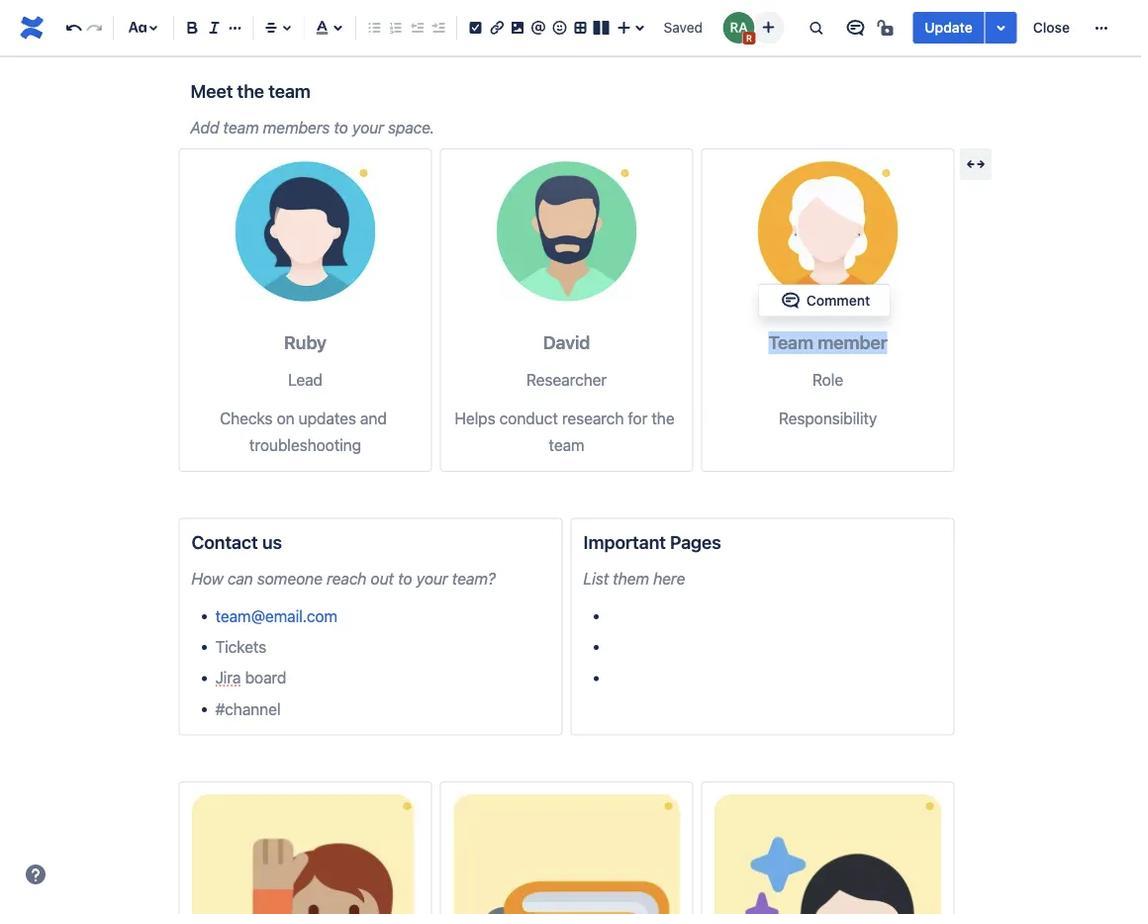 Task type: locate. For each thing, give the bounding box(es) containing it.
list them here
[[584, 570, 686, 588]]

your left team?
[[416, 570, 448, 588]]

your left space.
[[352, 118, 384, 137]]

indent tab image
[[426, 16, 450, 40]]

them
[[613, 570, 650, 588]]

1 vertical spatial the
[[652, 409, 675, 428]]

add team members to your space.
[[191, 118, 435, 137]]

reach
[[327, 570, 367, 588]]

0 vertical spatial to
[[334, 118, 348, 137]]

the
[[237, 80, 264, 102], [652, 409, 675, 428]]

redo ⌘⇧z image
[[83, 16, 106, 40]]

responsibility
[[779, 409, 877, 428]]

team?
[[452, 570, 496, 588]]

numbered list ⌘⇧7 image
[[384, 16, 408, 40]]

2 vertical spatial team
[[549, 436, 585, 455]]

important
[[584, 532, 666, 553]]

team
[[269, 80, 311, 102], [223, 118, 259, 137], [549, 436, 585, 455]]

someone
[[257, 570, 323, 588]]

1 horizontal spatial your
[[416, 570, 448, 588]]

research
[[562, 409, 624, 428]]

editable content region
[[159, 0, 992, 915]]

members
[[263, 118, 330, 137]]

0 horizontal spatial team
[[223, 118, 259, 137]]

comment button
[[767, 289, 882, 312]]

your
[[352, 118, 384, 137], [416, 570, 448, 588]]

italic ⌘i image
[[202, 16, 226, 40]]

0 horizontal spatial your
[[352, 118, 384, 137]]

on
[[277, 409, 295, 428]]

0 horizontal spatial the
[[237, 80, 264, 102]]

team member
[[769, 332, 888, 353]]

helps conduct research for the team
[[455, 409, 679, 455]]

contact
[[192, 532, 258, 553]]

2 horizontal spatial team
[[549, 436, 585, 455]]

for
[[628, 409, 648, 428]]

to right out
[[398, 570, 412, 588]]

researcher
[[527, 370, 607, 389]]

confluence image
[[16, 12, 48, 44], [16, 12, 48, 44]]

to
[[334, 118, 348, 137], [398, 570, 412, 588]]

1 horizontal spatial the
[[652, 409, 675, 428]]

meet the team
[[191, 80, 311, 102]]

the right for
[[652, 409, 675, 428]]

saved
[[664, 19, 703, 36]]

lead
[[288, 370, 323, 389]]

0 vertical spatial your
[[352, 118, 384, 137]]

how can someone reach out to your team?
[[192, 570, 496, 588]]

more formatting image
[[223, 16, 247, 40]]

to right members
[[334, 118, 348, 137]]

team down research at the top
[[549, 436, 585, 455]]

conduct
[[500, 409, 558, 428]]

#channel
[[215, 700, 281, 719]]

align center image
[[259, 16, 283, 40]]

board
[[245, 669, 287, 688]]

the right meet
[[237, 80, 264, 102]]

team right add
[[223, 118, 259, 137]]

david
[[543, 332, 590, 353]]

more image
[[1090, 16, 1114, 40]]

contact us
[[192, 532, 282, 553]]

the inside helps conduct research for the team
[[652, 409, 675, 428]]

1 vertical spatial your
[[416, 570, 448, 588]]

0 vertical spatial team
[[269, 80, 311, 102]]

emoji image
[[548, 16, 572, 40]]

tickets
[[215, 638, 266, 657]]

meet
[[191, 80, 233, 102]]

outdent ⇧tab image
[[405, 16, 429, 40]]

1 vertical spatial to
[[398, 570, 412, 588]]

how
[[192, 570, 224, 588]]

layouts image
[[590, 16, 614, 40]]

0 horizontal spatial to
[[334, 118, 348, 137]]

team up members
[[269, 80, 311, 102]]

bullet list ⌘⇧8 image
[[363, 16, 387, 40]]

go wide image
[[964, 152, 988, 176]]

1 horizontal spatial team
[[269, 80, 311, 102]]

important pages
[[584, 532, 721, 553]]

can
[[228, 570, 253, 588]]



Task type: describe. For each thing, give the bounding box(es) containing it.
close
[[1033, 19, 1070, 36]]

role
[[813, 370, 844, 389]]

undo ⌘z image
[[62, 16, 86, 40]]

out
[[371, 570, 394, 588]]

1 vertical spatial team
[[223, 118, 259, 137]]

here
[[654, 570, 686, 588]]

add image, video, or file image
[[506, 16, 530, 40]]

text styles image
[[126, 16, 149, 40]]

find and replace image
[[804, 16, 828, 40]]

team@email.com link
[[215, 607, 338, 626]]

table image
[[569, 16, 593, 40]]

jira
[[215, 669, 241, 688]]

action item image
[[464, 16, 488, 40]]

invite to edit image
[[757, 15, 781, 39]]

bold ⌘b image
[[181, 16, 205, 40]]

member
[[818, 332, 888, 353]]

adjust update settings image
[[990, 16, 1014, 40]]

team inside helps conduct research for the team
[[549, 436, 585, 455]]

help image
[[24, 863, 48, 887]]

update
[[925, 19, 973, 36]]

ruby anderson image
[[723, 12, 755, 44]]

ruby
[[284, 332, 327, 353]]

comment
[[807, 292, 871, 308]]

checks
[[220, 409, 273, 428]]

add
[[191, 118, 219, 137]]

updates
[[299, 409, 356, 428]]

jira board
[[215, 669, 287, 688]]

and
[[360, 409, 387, 428]]

list
[[584, 570, 609, 588]]

us
[[262, 532, 282, 553]]

comment icon image
[[844, 16, 868, 40]]

update button
[[913, 12, 985, 44]]

close button
[[1022, 12, 1082, 44]]

team
[[769, 332, 814, 353]]

link image
[[485, 16, 509, 40]]

mention image
[[527, 16, 551, 40]]

helps
[[455, 409, 496, 428]]

0 vertical spatial the
[[237, 80, 264, 102]]

troubleshooting
[[249, 436, 361, 455]]

checks on updates and troubleshooting
[[220, 409, 391, 455]]

space.
[[388, 118, 435, 137]]

1 horizontal spatial to
[[398, 570, 412, 588]]

comment image
[[779, 289, 803, 312]]

team@email.com
[[215, 607, 338, 626]]

pages
[[670, 532, 721, 553]]

no restrictions image
[[876, 16, 899, 40]]



Task type: vqa. For each thing, say whether or not it's contained in the screenshot.
bottom your
yes



